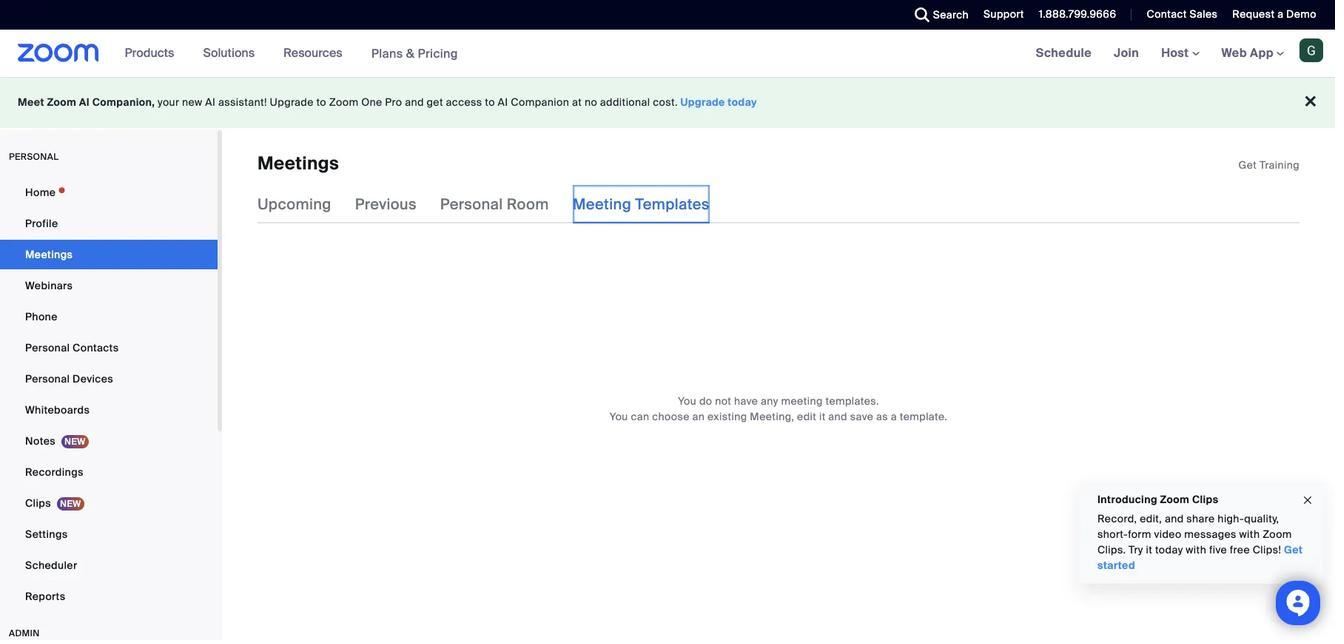 Task type: describe. For each thing, give the bounding box(es) containing it.
zoom up the edit,
[[1161, 493, 1190, 506]]

meeting
[[573, 195, 632, 214]]

access
[[446, 96, 482, 109]]

do
[[700, 395, 713, 408]]

get started
[[1098, 543, 1303, 572]]

short-
[[1098, 528, 1128, 541]]

personal
[[9, 151, 59, 163]]

contacts
[[73, 341, 119, 355]]

get for get started
[[1285, 543, 1303, 557]]

a inside you do not have any meeting templates. you can choose an existing meeting, edit it and save as a template.
[[891, 410, 897, 424]]

settings
[[25, 528, 68, 541]]

meeting,
[[750, 410, 795, 424]]

video
[[1155, 528, 1182, 541]]

share
[[1187, 512, 1215, 526]]

2 ai from the left
[[205, 96, 216, 109]]

record,
[[1098, 512, 1138, 526]]

reports
[[25, 590, 65, 603]]

host button
[[1162, 45, 1200, 61]]

quality,
[[1245, 512, 1280, 526]]

meetings navigation
[[1025, 30, 1336, 78]]

at
[[572, 96, 582, 109]]

form
[[1128, 528, 1152, 541]]

1 ai from the left
[[79, 96, 90, 109]]

1 upgrade from the left
[[270, 96, 314, 109]]

templates
[[635, 195, 710, 214]]

zoom logo image
[[18, 44, 99, 62]]

solutions
[[203, 45, 255, 61]]

profile
[[25, 217, 58, 230]]

personal contacts
[[25, 341, 119, 355]]

introducing zoom clips
[[1098, 493, 1219, 506]]

1.888.799.9666
[[1039, 7, 1117, 21]]

request a demo
[[1233, 7, 1317, 21]]

zoom inside record, edit, and share high-quality, short-form video messages with zoom clips. try it today with five free clips!
[[1263, 528, 1293, 541]]

clips.
[[1098, 543, 1126, 557]]

1 horizontal spatial meetings
[[258, 152, 339, 175]]

introducing
[[1098, 493, 1158, 506]]

get training link
[[1239, 158, 1300, 172]]

personal devices link
[[0, 364, 218, 394]]

one
[[361, 96, 383, 109]]

previous
[[355, 195, 417, 214]]

products
[[125, 45, 174, 61]]

personal devices
[[25, 372, 113, 386]]

contact sales
[[1147, 7, 1218, 21]]

your
[[158, 96, 179, 109]]

template.
[[900, 410, 948, 424]]

existing
[[708, 410, 748, 424]]

companion,
[[92, 96, 155, 109]]

meet
[[18, 96, 44, 109]]

banner containing products
[[0, 30, 1336, 78]]

home link
[[0, 178, 218, 207]]

home
[[25, 186, 56, 199]]

five
[[1210, 543, 1228, 557]]

get training
[[1239, 158, 1300, 172]]

profile link
[[0, 209, 218, 238]]

personal for personal contacts
[[25, 341, 70, 355]]

and inside you do not have any meeting templates. you can choose an existing meeting, edit it and save as a template.
[[829, 410, 848, 424]]

recordings
[[25, 466, 83, 479]]

notes
[[25, 435, 56, 448]]

plans & pricing
[[371, 46, 458, 61]]

zoom right the meet
[[47, 96, 76, 109]]

admin
[[9, 628, 40, 640]]

room
[[507, 195, 549, 214]]

clips!
[[1253, 543, 1282, 557]]

not
[[715, 395, 732, 408]]

profile picture image
[[1300, 39, 1324, 62]]

zoom left "one"
[[329, 96, 359, 109]]

phone link
[[0, 302, 218, 332]]

pro
[[385, 96, 402, 109]]

meetings inside personal menu menu
[[25, 248, 73, 261]]

schedule link
[[1025, 30, 1103, 77]]

personal contacts link
[[0, 333, 218, 363]]

0 vertical spatial you
[[678, 395, 697, 408]]

tabs of meeting tab list
[[258, 185, 734, 224]]

free
[[1230, 543, 1251, 557]]

pricing
[[418, 46, 458, 61]]

upcoming
[[258, 195, 332, 214]]

2 to from the left
[[485, 96, 495, 109]]



Task type: locate. For each thing, give the bounding box(es) containing it.
0 vertical spatial personal
[[440, 195, 503, 214]]

upgrade
[[270, 96, 314, 109], [681, 96, 725, 109]]

1 horizontal spatial and
[[829, 410, 848, 424]]

with up free
[[1240, 528, 1260, 541]]

get started link
[[1098, 543, 1303, 572]]

any
[[761, 395, 779, 408]]

close image
[[1302, 492, 1314, 509]]

personal for personal devices
[[25, 372, 70, 386]]

1 vertical spatial meetings
[[25, 248, 73, 261]]

2 vertical spatial and
[[1165, 512, 1184, 526]]

demo
[[1287, 7, 1317, 21]]

0 horizontal spatial and
[[405, 96, 424, 109]]

it right try
[[1146, 543, 1153, 557]]

1 vertical spatial with
[[1186, 543, 1207, 557]]

0 horizontal spatial with
[[1186, 543, 1207, 557]]

0 horizontal spatial it
[[820, 410, 826, 424]]

companion
[[511, 96, 570, 109]]

3 ai from the left
[[498, 96, 508, 109]]

get
[[1239, 158, 1257, 172], [1285, 543, 1303, 557]]

today inside meet zoom ai companion, footer
[[728, 96, 757, 109]]

meetings link
[[0, 240, 218, 270]]

1 vertical spatial personal
[[25, 341, 70, 355]]

sales
[[1190, 7, 1218, 21]]

as
[[877, 410, 889, 424]]

web
[[1222, 45, 1248, 61]]

upgrade right cost.
[[681, 96, 725, 109]]

you do not have any meeting templates. you can choose an existing meeting, edit it and save as a template.
[[610, 395, 948, 424]]

get for get training
[[1239, 158, 1257, 172]]

today
[[728, 96, 757, 109], [1156, 543, 1184, 557]]

personal left room
[[440, 195, 503, 214]]

with down messages
[[1186, 543, 1207, 557]]

try
[[1129, 543, 1144, 557]]

get right clips!
[[1285, 543, 1303, 557]]

whiteboards link
[[0, 395, 218, 425]]

meeting templates
[[573, 195, 710, 214]]

request
[[1233, 7, 1275, 21]]

webinars
[[25, 279, 73, 292]]

personal up whiteboards
[[25, 372, 70, 386]]

web app button
[[1222, 45, 1285, 61]]

and up video
[[1165, 512, 1184, 526]]

you left can on the left of the page
[[610, 410, 628, 424]]

contact sales link
[[1136, 0, 1222, 30], [1147, 7, 1218, 21]]

high-
[[1218, 512, 1245, 526]]

resources button
[[284, 30, 349, 77]]

personal inside tabs of meeting tab list
[[440, 195, 503, 214]]

no
[[585, 96, 598, 109]]

meeting
[[781, 395, 823, 408]]

ai
[[79, 96, 90, 109], [205, 96, 216, 109], [498, 96, 508, 109]]

templates.
[[826, 395, 879, 408]]

get inside get started
[[1285, 543, 1303, 557]]

0 horizontal spatial today
[[728, 96, 757, 109]]

0 vertical spatial with
[[1240, 528, 1260, 541]]

and left get
[[405, 96, 424, 109]]

contact
[[1147, 7, 1187, 21]]

and inside meet zoom ai companion, footer
[[405, 96, 424, 109]]

solutions button
[[203, 30, 261, 77]]

0 horizontal spatial a
[[891, 410, 897, 424]]

upgrade today link
[[681, 96, 757, 109]]

1 vertical spatial you
[[610, 410, 628, 424]]

it
[[820, 410, 826, 424], [1146, 543, 1153, 557]]

it right edit
[[820, 410, 826, 424]]

record, edit, and share high-quality, short-form video messages with zoom clips. try it today with five free clips!
[[1098, 512, 1293, 557]]

join link
[[1103, 30, 1151, 77]]

meet zoom ai companion, footer
[[0, 77, 1336, 128]]

product information navigation
[[114, 30, 469, 78]]

banner
[[0, 30, 1336, 78]]

an
[[693, 410, 705, 424]]

1 horizontal spatial with
[[1240, 528, 1260, 541]]

0 horizontal spatial to
[[316, 96, 327, 109]]

meet zoom ai companion, your new ai assistant! upgrade to zoom one pro and get access to ai companion at no additional cost. upgrade today
[[18, 96, 757, 109]]

0 vertical spatial and
[[405, 96, 424, 109]]

1 vertical spatial it
[[1146, 543, 1153, 557]]

clips inside personal menu menu
[[25, 497, 51, 510]]

meetings
[[258, 152, 339, 175], [25, 248, 73, 261]]

recordings link
[[0, 458, 218, 487]]

personal down phone
[[25, 341, 70, 355]]

1 vertical spatial today
[[1156, 543, 1184, 557]]

0 vertical spatial meetings
[[258, 152, 339, 175]]

it inside record, edit, and share high-quality, short-form video messages with zoom clips. try it today with five free clips!
[[1146, 543, 1153, 557]]

clips up share
[[1193, 493, 1219, 506]]

app
[[1251, 45, 1274, 61]]

and down templates.
[[829, 410, 848, 424]]

request a demo link
[[1222, 0, 1336, 30], [1233, 7, 1317, 21]]

0 horizontal spatial meetings
[[25, 248, 73, 261]]

zoom up clips!
[[1263, 528, 1293, 541]]

to
[[316, 96, 327, 109], [485, 96, 495, 109]]

meetings up upcoming
[[258, 152, 339, 175]]

reports link
[[0, 582, 218, 612]]

plans & pricing link
[[371, 46, 458, 61], [371, 46, 458, 61]]

choose
[[652, 410, 690, 424]]

can
[[631, 410, 650, 424]]

search button
[[904, 0, 973, 30]]

get
[[427, 96, 443, 109]]

and
[[405, 96, 424, 109], [829, 410, 848, 424], [1165, 512, 1184, 526]]

today inside record, edit, and share high-quality, short-form video messages with zoom clips. try it today with five free clips!
[[1156, 543, 1184, 557]]

it for edit
[[820, 410, 826, 424]]

0 vertical spatial it
[[820, 410, 826, 424]]

and inside record, edit, and share high-quality, short-form video messages with zoom clips. try it today with five free clips!
[[1165, 512, 1184, 526]]

notes link
[[0, 426, 218, 456]]

to right access
[[485, 96, 495, 109]]

0 horizontal spatial upgrade
[[270, 96, 314, 109]]

0 horizontal spatial you
[[610, 410, 628, 424]]

a right as
[[891, 410, 897, 424]]

join
[[1114, 45, 1140, 61]]

ai right the new
[[205, 96, 216, 109]]

1 vertical spatial and
[[829, 410, 848, 424]]

ai left companion,
[[79, 96, 90, 109]]

2 vertical spatial personal
[[25, 372, 70, 386]]

upgrade down "product information" navigation
[[270, 96, 314, 109]]

devices
[[73, 372, 113, 386]]

cost.
[[653, 96, 678, 109]]

1 horizontal spatial today
[[1156, 543, 1184, 557]]

0 horizontal spatial clips
[[25, 497, 51, 510]]

get left training at the right
[[1239, 158, 1257, 172]]

edit
[[797, 410, 817, 424]]

web app
[[1222, 45, 1274, 61]]

to down resources dropdown button
[[316, 96, 327, 109]]

additional
[[600, 96, 650, 109]]

1 horizontal spatial clips
[[1193, 493, 1219, 506]]

2 horizontal spatial ai
[[498, 96, 508, 109]]

whiteboards
[[25, 404, 90, 417]]

you left do
[[678, 395, 697, 408]]

1 horizontal spatial a
[[1278, 7, 1284, 21]]

1 horizontal spatial you
[[678, 395, 697, 408]]

save
[[851, 410, 874, 424]]

with
[[1240, 528, 1260, 541], [1186, 543, 1207, 557]]

have
[[734, 395, 758, 408]]

0 vertical spatial today
[[728, 96, 757, 109]]

it inside you do not have any meeting templates. you can choose an existing meeting, edit it and save as a template.
[[820, 410, 826, 424]]

1 vertical spatial a
[[891, 410, 897, 424]]

2 upgrade from the left
[[681, 96, 725, 109]]

2 horizontal spatial and
[[1165, 512, 1184, 526]]

messages
[[1185, 528, 1237, 541]]

1 horizontal spatial to
[[485, 96, 495, 109]]

a left demo
[[1278, 7, 1284, 21]]

1 to from the left
[[316, 96, 327, 109]]

personal room
[[440, 195, 549, 214]]

1 horizontal spatial upgrade
[[681, 96, 725, 109]]

0 vertical spatial get
[[1239, 158, 1257, 172]]

clips up settings
[[25, 497, 51, 510]]

you
[[678, 395, 697, 408], [610, 410, 628, 424]]

0 vertical spatial a
[[1278, 7, 1284, 21]]

1 vertical spatial get
[[1285, 543, 1303, 557]]

1 horizontal spatial get
[[1285, 543, 1303, 557]]

support link
[[973, 0, 1028, 30], [984, 7, 1025, 21]]

clips link
[[0, 489, 218, 518]]

assistant!
[[218, 96, 267, 109]]

meetings up webinars
[[25, 248, 73, 261]]

1.888.799.9666 button
[[1028, 0, 1121, 30], [1039, 7, 1117, 21]]

personal inside 'link'
[[25, 341, 70, 355]]

personal for personal room
[[440, 195, 503, 214]]

1 horizontal spatial ai
[[205, 96, 216, 109]]

0 horizontal spatial ai
[[79, 96, 90, 109]]

webinars link
[[0, 271, 218, 301]]

resources
[[284, 45, 343, 61]]

plans
[[371, 46, 403, 61]]

products button
[[125, 30, 181, 77]]

ai left companion
[[498, 96, 508, 109]]

personal menu menu
[[0, 178, 218, 613]]

it for try
[[1146, 543, 1153, 557]]

1 horizontal spatial it
[[1146, 543, 1153, 557]]

host
[[1162, 45, 1192, 61]]

new
[[182, 96, 203, 109]]

0 horizontal spatial get
[[1239, 158, 1257, 172]]

started
[[1098, 559, 1136, 572]]

scheduler
[[25, 559, 77, 572]]

zoom
[[47, 96, 76, 109], [329, 96, 359, 109], [1161, 493, 1190, 506], [1263, 528, 1293, 541]]



Task type: vqa. For each thing, say whether or not it's contained in the screenshot.
Home link
yes



